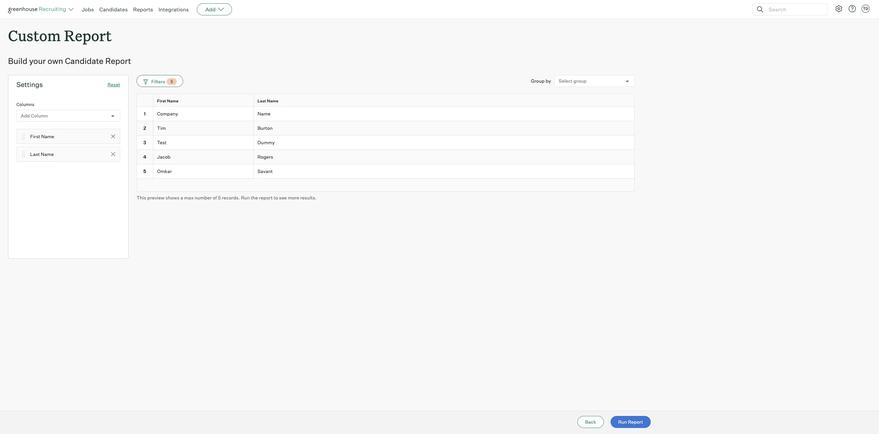 Task type: vqa. For each thing, say whether or not it's contained in the screenshot.


Task type: locate. For each thing, give the bounding box(es) containing it.
filters
[[151, 79, 165, 84]]

4
[[143, 154, 146, 160]]

2 cell
[[137, 121, 153, 136]]

0 vertical spatial report
[[64, 25, 112, 45]]

row containing 3
[[137, 136, 635, 150]]

0 vertical spatial run
[[241, 195, 250, 200]]

candidate
[[65, 56, 104, 66]]

first inside column header
[[157, 99, 166, 104]]

report
[[64, 25, 112, 45], [105, 56, 131, 66], [628, 419, 643, 425]]

reports link
[[133, 6, 153, 13]]

1
[[144, 111, 146, 117]]

select group
[[559, 78, 587, 84]]

number
[[195, 195, 212, 200]]

row group
[[137, 107, 635, 179]]

1 vertical spatial 5
[[143, 168, 146, 174]]

1 vertical spatial first
[[30, 133, 40, 139]]

0 horizontal spatial last name
[[30, 151, 54, 157]]

add for add
[[205, 6, 216, 13]]

1 vertical spatial last
[[30, 151, 40, 157]]

0 vertical spatial add
[[205, 6, 216, 13]]

3 cell
[[137, 136, 153, 150]]

test
[[157, 140, 167, 145]]

5 row from the top
[[137, 150, 635, 164]]

a
[[181, 195, 183, 200]]

first
[[157, 99, 166, 104], [30, 133, 40, 139]]

5 right filters
[[171, 79, 173, 84]]

add
[[205, 6, 216, 13], [21, 113, 30, 119]]

by
[[546, 78, 551, 84]]

6 row from the top
[[137, 164, 635, 179]]

the
[[251, 195, 258, 200]]

3 row from the top
[[137, 121, 635, 136]]

0 horizontal spatial add
[[21, 113, 30, 119]]

1 horizontal spatial add
[[205, 6, 216, 13]]

build your own candidate report
[[8, 56, 131, 66]]

5 right of
[[218, 195, 221, 200]]

first name down column
[[30, 133, 54, 139]]

column header
[[137, 94, 155, 108]]

name inside column header
[[167, 99, 178, 104]]

0 vertical spatial last
[[257, 99, 266, 104]]

3
[[143, 140, 146, 145]]

1 horizontal spatial last
[[257, 99, 266, 104]]

1 row from the top
[[137, 94, 635, 108]]

last
[[257, 99, 266, 104], [30, 151, 40, 157]]

group
[[573, 78, 587, 84]]

2 vertical spatial 5
[[218, 195, 221, 200]]

first down add column
[[30, 133, 40, 139]]

group
[[531, 78, 545, 84]]

omkar
[[157, 168, 172, 174]]

td
[[863, 6, 868, 11]]

5 down 4 cell
[[143, 168, 146, 174]]

run inside run report button
[[618, 419, 627, 425]]

reports
[[133, 6, 153, 13]]

jobs
[[82, 6, 94, 13]]

company
[[157, 111, 178, 117]]

1 vertical spatial add
[[21, 113, 30, 119]]

report inside run report button
[[628, 419, 643, 425]]

report for run report
[[628, 419, 643, 425]]

this
[[137, 195, 146, 200]]

settings
[[16, 80, 43, 89]]

greenhouse recruiting image
[[8, 5, 68, 13]]

0 horizontal spatial 5
[[143, 168, 146, 174]]

1 vertical spatial first name
[[30, 133, 54, 139]]

column
[[31, 113, 48, 119]]

row containing first name
[[137, 94, 635, 108]]

first name
[[157, 99, 178, 104], [30, 133, 54, 139]]

1 horizontal spatial run
[[618, 419, 627, 425]]

row containing 4
[[137, 150, 635, 164]]

0 horizontal spatial first name
[[30, 133, 54, 139]]

0 vertical spatial 5
[[171, 79, 173, 84]]

run left the
[[241, 195, 250, 200]]

1 vertical spatial run
[[618, 419, 627, 425]]

filter image
[[142, 79, 148, 84]]

last name
[[257, 99, 278, 104], [30, 151, 54, 157]]

row containing 2
[[137, 121, 635, 136]]

row group containing 1
[[137, 107, 635, 179]]

reset link
[[108, 82, 120, 87]]

select
[[559, 78, 572, 84]]

add column
[[21, 113, 48, 119]]

of
[[213, 195, 217, 200]]

first name up company
[[157, 99, 178, 104]]

4 row from the top
[[137, 136, 635, 150]]

1 horizontal spatial first name
[[157, 99, 178, 104]]

configure image
[[835, 5, 843, 13]]

2 vertical spatial report
[[628, 419, 643, 425]]

back button
[[577, 416, 604, 428]]

run report
[[618, 419, 643, 425]]

first up company
[[157, 99, 166, 104]]

Search text field
[[767, 5, 821, 14]]

0 horizontal spatial first
[[30, 133, 40, 139]]

tim
[[157, 125, 166, 131]]

5
[[171, 79, 173, 84], [143, 168, 146, 174], [218, 195, 221, 200]]

preview
[[147, 195, 165, 200]]

candidates
[[99, 6, 128, 13]]

report
[[259, 195, 273, 200]]

1 horizontal spatial last name
[[257, 99, 278, 104]]

run
[[241, 195, 250, 200], [618, 419, 627, 425]]

1 horizontal spatial first
[[157, 99, 166, 104]]

0 horizontal spatial last
[[30, 151, 40, 157]]

1 vertical spatial last name
[[30, 151, 54, 157]]

records.
[[222, 195, 240, 200]]

name
[[167, 99, 178, 104], [267, 99, 278, 104], [257, 111, 270, 117], [41, 133, 54, 139], [41, 151, 54, 157]]

add inside popup button
[[205, 6, 216, 13]]

row
[[137, 94, 635, 108], [137, 107, 635, 121], [137, 121, 635, 136], [137, 136, 635, 150], [137, 150, 635, 164], [137, 164, 635, 179]]

0 vertical spatial first name
[[157, 99, 178, 104]]

2 row from the top
[[137, 107, 635, 121]]

shows
[[166, 195, 179, 200]]

results.
[[300, 195, 317, 200]]

reset
[[108, 82, 120, 87]]

rogers
[[257, 154, 273, 160]]

table
[[137, 94, 635, 192]]

run right back
[[618, 419, 627, 425]]

0 horizontal spatial run
[[241, 195, 250, 200]]

2 horizontal spatial 5
[[218, 195, 221, 200]]

0 vertical spatial first
[[157, 99, 166, 104]]



Task type: describe. For each thing, give the bounding box(es) containing it.
1 horizontal spatial 5
[[171, 79, 173, 84]]

td button
[[860, 3, 871, 14]]

row containing 5
[[137, 164, 635, 179]]

jobs link
[[82, 6, 94, 13]]

jacob
[[157, 154, 170, 160]]

5 cell
[[137, 164, 153, 179]]

add for add column
[[21, 113, 30, 119]]

2
[[143, 125, 146, 131]]

first name column header
[[153, 94, 255, 108]]

4 cell
[[137, 150, 153, 164]]

0 vertical spatial last name
[[257, 99, 278, 104]]

row containing 1
[[137, 107, 635, 121]]

columns
[[16, 102, 34, 107]]

custom
[[8, 25, 61, 45]]

see
[[279, 195, 287, 200]]

this preview shows a max number of 5 records. run the report to see more results.
[[137, 195, 317, 200]]

build
[[8, 56, 27, 66]]

td button
[[862, 5, 870, 13]]

own
[[48, 56, 63, 66]]

table containing 1
[[137, 94, 635, 192]]

report for custom report
[[64, 25, 112, 45]]

add button
[[197, 3, 232, 15]]

first name inside column header
[[157, 99, 178, 104]]

max
[[184, 195, 194, 200]]

your
[[29, 56, 46, 66]]

dummy
[[257, 140, 275, 145]]

run report button
[[610, 416, 651, 428]]

group by
[[531, 78, 551, 84]]

savant
[[257, 168, 273, 174]]

1 vertical spatial report
[[105, 56, 131, 66]]

burton
[[257, 125, 273, 131]]

to
[[274, 195, 278, 200]]

integrations
[[158, 6, 189, 13]]

custom report
[[8, 25, 112, 45]]

candidates link
[[99, 6, 128, 13]]

integrations link
[[158, 6, 189, 13]]

back
[[585, 419, 596, 425]]

more
[[288, 195, 299, 200]]

5 inside cell
[[143, 168, 146, 174]]

1 cell
[[137, 107, 153, 121]]



